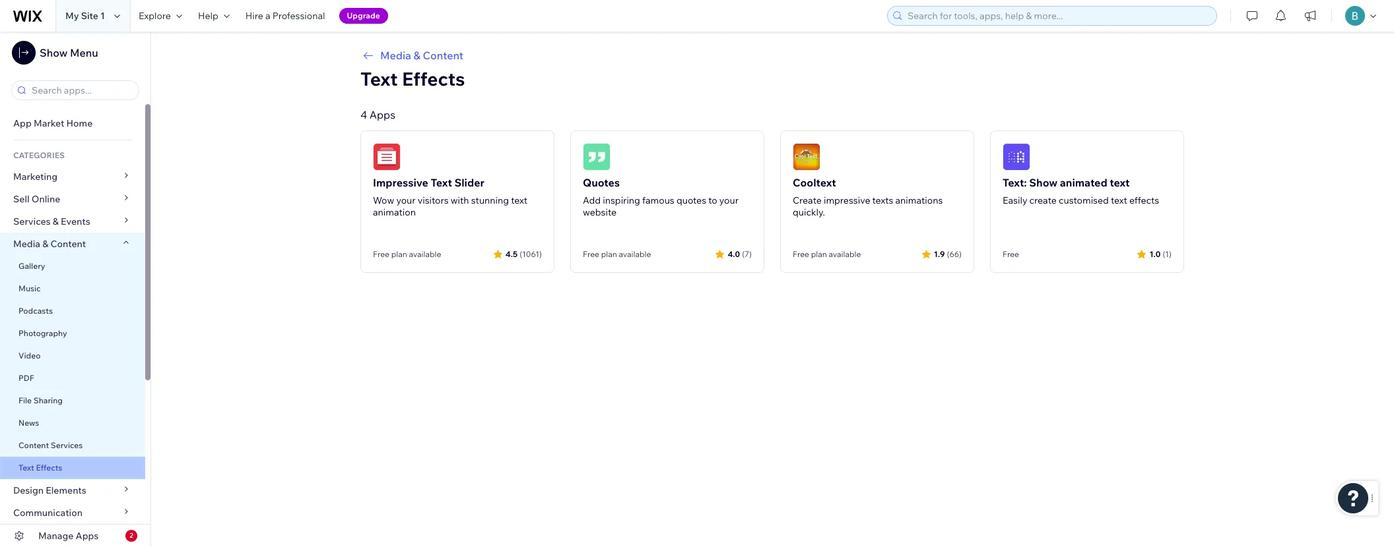 Task type: vqa. For each thing, say whether or not it's contained in the screenshot.


Task type: describe. For each thing, give the bounding box(es) containing it.
stunning
[[471, 195, 509, 207]]

app market home link
[[0, 112, 145, 135]]

my site 1
[[65, 10, 105, 22]]

apps for manage apps
[[76, 531, 99, 543]]

elements
[[46, 485, 86, 497]]

services & events
[[13, 216, 90, 228]]

file sharing link
[[0, 390, 145, 413]]

(7)
[[742, 249, 752, 259]]

media inside sidebar element
[[13, 238, 40, 250]]

categories
[[13, 150, 65, 160]]

upgrade
[[347, 11, 380, 20]]

site
[[81, 10, 98, 22]]

media & content inside sidebar element
[[13, 238, 86, 250]]

text: show animated text logo image
[[1003, 143, 1030, 171]]

cooltext logo image
[[793, 143, 820, 171]]

2 horizontal spatial content
[[423, 49, 463, 62]]

quotes
[[583, 176, 620, 189]]

video
[[18, 351, 41, 361]]

sell
[[13, 193, 29, 205]]

impressive
[[373, 176, 428, 189]]

cooltext
[[793, 176, 836, 189]]

show inside button
[[40, 46, 68, 59]]

quotes add inspiring famous quotes to your website
[[583, 176, 739, 218]]

plan for add
[[601, 249, 617, 259]]

design elements link
[[0, 480, 145, 502]]

professional
[[272, 10, 325, 22]]

text effects inside text effects link
[[18, 463, 62, 473]]

0 vertical spatial effects
[[402, 67, 465, 90]]

website
[[583, 207, 617, 218]]

free for text
[[373, 249, 389, 259]]

4.5 (1061)
[[505, 249, 542, 259]]

photography link
[[0, 323, 145, 345]]

apps for 4 apps
[[369, 108, 395, 121]]

1.0 (1)
[[1149, 249, 1172, 259]]

video link
[[0, 345, 145, 368]]

help button
[[190, 0, 237, 32]]

hire a professional
[[245, 10, 325, 22]]

hire
[[245, 10, 263, 22]]

gallery link
[[0, 255, 145, 278]]

help
[[198, 10, 218, 22]]

with
[[451, 195, 469, 207]]

free plan available for text
[[373, 249, 441, 259]]

marketing link
[[0, 166, 145, 188]]

free for create
[[793, 249, 809, 259]]

text up effects
[[1110, 176, 1130, 189]]

texts
[[872, 195, 893, 207]]

0 vertical spatial media
[[380, 49, 411, 62]]

text inside 'impressive text slider wow your visitors with stunning text animation'
[[431, 176, 452, 189]]

free plan available for add
[[583, 249, 651, 259]]

1 vertical spatial content
[[51, 238, 86, 250]]

quickly.
[[793, 207, 825, 218]]

to
[[708, 195, 717, 207]]

4.0
[[728, 249, 740, 259]]

plan for text
[[391, 249, 407, 259]]

available for impressive
[[829, 249, 861, 259]]

app
[[13, 117, 32, 129]]

text:
[[1003, 176, 1027, 189]]

design elements
[[13, 485, 86, 497]]

wow
[[373, 195, 394, 207]]

animation
[[373, 207, 416, 218]]

a
[[265, 10, 270, 22]]

photography
[[18, 329, 67, 339]]

0 vertical spatial media & content
[[380, 49, 463, 62]]

effects
[[1129, 195, 1159, 207]]

(1061)
[[520, 249, 542, 259]]

your inside quotes add inspiring famous quotes to your website
[[719, 195, 739, 207]]

communication
[[13, 508, 85, 519]]

design
[[13, 485, 44, 497]]

1.9 (66)
[[934, 249, 962, 259]]

free plan available for create
[[793, 249, 861, 259]]

quotes logo image
[[583, 143, 611, 171]]

show inside text: show animated text easily create customised text effects
[[1029, 176, 1058, 189]]

music link
[[0, 278, 145, 300]]

hire a professional link
[[237, 0, 333, 32]]

easily
[[1003, 195, 1027, 207]]

menu
[[70, 46, 98, 59]]

4.5
[[505, 249, 518, 259]]

text left effects
[[1111, 195, 1127, 207]]

(66)
[[947, 249, 962, 259]]



Task type: locate. For each thing, give the bounding box(es) containing it.
0 horizontal spatial available
[[409, 249, 441, 259]]

1 horizontal spatial apps
[[369, 108, 395, 121]]

4.0 (7)
[[728, 249, 752, 259]]

3 free plan available from the left
[[793, 249, 861, 259]]

famous
[[642, 195, 674, 207]]

media up gallery
[[13, 238, 40, 250]]

1 vertical spatial text effects
[[18, 463, 62, 473]]

content services link
[[0, 435, 145, 457]]

gallery
[[18, 261, 45, 271]]

2 horizontal spatial text
[[431, 176, 452, 189]]

0 horizontal spatial your
[[396, 195, 416, 207]]

music
[[18, 284, 41, 294]]

3 plan from the left
[[811, 249, 827, 259]]

pdf link
[[0, 368, 145, 390]]

1 vertical spatial media & content link
[[0, 233, 145, 255]]

news
[[18, 418, 39, 428]]

1 vertical spatial media
[[13, 238, 40, 250]]

available for slider
[[409, 249, 441, 259]]

1 horizontal spatial plan
[[601, 249, 617, 259]]

& inside services & events link
[[53, 216, 59, 228]]

1 available from the left
[[409, 249, 441, 259]]

text effects up the design elements in the bottom of the page
[[18, 463, 62, 473]]

text effects link
[[0, 457, 145, 480]]

1 free plan available from the left
[[373, 249, 441, 259]]

1 horizontal spatial your
[[719, 195, 739, 207]]

media
[[380, 49, 411, 62], [13, 238, 40, 250]]

my
[[65, 10, 79, 22]]

free
[[373, 249, 389, 259], [583, 249, 599, 259], [793, 249, 809, 259], [1003, 249, 1019, 259]]

(1)
[[1163, 249, 1172, 259]]

1 horizontal spatial free plan available
[[583, 249, 651, 259]]

2 available from the left
[[619, 249, 651, 259]]

0 vertical spatial &
[[413, 49, 420, 62]]

1 horizontal spatial &
[[53, 216, 59, 228]]

file sharing
[[18, 396, 63, 406]]

file
[[18, 396, 32, 406]]

news link
[[0, 413, 145, 435]]

2 vertical spatial content
[[18, 441, 49, 451]]

1 horizontal spatial show
[[1029, 176, 1058, 189]]

& for the bottommost "media & content" link
[[42, 238, 48, 250]]

text: show animated text easily create customised text effects
[[1003, 176, 1159, 207]]

plan down animation
[[391, 249, 407, 259]]

1 horizontal spatial available
[[619, 249, 651, 259]]

free down quickly.
[[793, 249, 809, 259]]

free plan available down website
[[583, 249, 651, 259]]

customised
[[1059, 195, 1109, 207]]

2 horizontal spatial &
[[413, 49, 420, 62]]

1 horizontal spatial media & content
[[380, 49, 463, 62]]

show up create
[[1029, 176, 1058, 189]]

4 free from the left
[[1003, 249, 1019, 259]]

manage apps
[[38, 531, 99, 543]]

cooltext create impressive texts animations quickly.
[[793, 176, 943, 218]]

1 horizontal spatial media & content link
[[360, 48, 1184, 63]]

2 free plan available from the left
[[583, 249, 651, 259]]

free plan available down quickly.
[[793, 249, 861, 259]]

2 vertical spatial text
[[18, 463, 34, 473]]

services down sell online
[[13, 216, 51, 228]]

&
[[413, 49, 420, 62], [53, 216, 59, 228], [42, 238, 48, 250]]

create
[[793, 195, 822, 207]]

free for add
[[583, 249, 599, 259]]

3 free from the left
[[793, 249, 809, 259]]

1 your from the left
[[396, 195, 416, 207]]

content
[[423, 49, 463, 62], [51, 238, 86, 250], [18, 441, 49, 451]]

2 vertical spatial &
[[42, 238, 48, 250]]

free down animation
[[373, 249, 389, 259]]

your inside 'impressive text slider wow your visitors with stunning text animation'
[[396, 195, 416, 207]]

effects inside sidebar element
[[36, 463, 62, 473]]

app market home
[[13, 117, 93, 129]]

add
[[583, 195, 601, 207]]

2 horizontal spatial free plan available
[[793, 249, 861, 259]]

Search for tools, apps, help & more... field
[[904, 7, 1212, 25]]

available
[[409, 249, 441, 259], [619, 249, 651, 259], [829, 249, 861, 259]]

1.0
[[1149, 249, 1161, 259]]

available for inspiring
[[619, 249, 651, 259]]

0 horizontal spatial media & content
[[13, 238, 86, 250]]

text inside text effects link
[[18, 463, 34, 473]]

sharing
[[33, 396, 63, 406]]

apps down communication link
[[76, 531, 99, 543]]

2 horizontal spatial plan
[[811, 249, 827, 259]]

text effects
[[360, 67, 465, 90], [18, 463, 62, 473]]

text effects up 4 apps
[[360, 67, 465, 90]]

services & events link
[[0, 211, 145, 233]]

inspiring
[[603, 195, 640, 207]]

free down website
[[583, 249, 599, 259]]

media down the upgrade button
[[380, 49, 411, 62]]

free down easily
[[1003, 249, 1019, 259]]

0 horizontal spatial media & content link
[[0, 233, 145, 255]]

2 plan from the left
[[601, 249, 617, 259]]

free plan available
[[373, 249, 441, 259], [583, 249, 651, 259], [793, 249, 861, 259]]

available down impressive at the top right
[[829, 249, 861, 259]]

1 horizontal spatial text
[[360, 67, 398, 90]]

text up visitors
[[431, 176, 452, 189]]

explore
[[139, 10, 171, 22]]

0 horizontal spatial content
[[18, 441, 49, 451]]

1 vertical spatial effects
[[36, 463, 62, 473]]

1 vertical spatial apps
[[76, 531, 99, 543]]

text right stunning
[[511, 195, 527, 207]]

sell online
[[13, 193, 60, 205]]

0 horizontal spatial media
[[13, 238, 40, 250]]

communication link
[[0, 502, 145, 525]]

services
[[13, 216, 51, 228], [51, 441, 83, 451]]

podcasts
[[18, 306, 53, 316]]

services down "news" link on the left bottom
[[51, 441, 83, 451]]

4
[[360, 108, 367, 121]]

0 horizontal spatial &
[[42, 238, 48, 250]]

pdf
[[18, 374, 34, 383]]

plan for create
[[811, 249, 827, 259]]

4 apps
[[360, 108, 395, 121]]

text
[[1110, 176, 1130, 189], [511, 195, 527, 207], [1111, 195, 1127, 207]]

your right to
[[719, 195, 739, 207]]

0 vertical spatial media & content link
[[360, 48, 1184, 63]]

1 free from the left
[[373, 249, 389, 259]]

events
[[61, 216, 90, 228]]

podcasts link
[[0, 300, 145, 323]]

1 horizontal spatial text effects
[[360, 67, 465, 90]]

your down impressive
[[396, 195, 416, 207]]

home
[[66, 117, 93, 129]]

plan down quickly.
[[811, 249, 827, 259]]

apps inside sidebar element
[[76, 531, 99, 543]]

create
[[1029, 195, 1057, 207]]

apps right 4
[[369, 108, 395, 121]]

content services
[[18, 441, 83, 451]]

1 vertical spatial text
[[431, 176, 452, 189]]

0 vertical spatial apps
[[369, 108, 395, 121]]

free plan available down animation
[[373, 249, 441, 259]]

text up the design
[[18, 463, 34, 473]]

visitors
[[418, 195, 449, 207]]

plan
[[391, 249, 407, 259], [601, 249, 617, 259], [811, 249, 827, 259]]

show menu
[[40, 46, 98, 59]]

sell online link
[[0, 188, 145, 211]]

2 horizontal spatial available
[[829, 249, 861, 259]]

Search apps... field
[[28, 81, 135, 100]]

0 horizontal spatial apps
[[76, 531, 99, 543]]

show
[[40, 46, 68, 59], [1029, 176, 1058, 189]]

animated
[[1060, 176, 1107, 189]]

1.9
[[934, 249, 945, 259]]

media & content link
[[360, 48, 1184, 63], [0, 233, 145, 255]]

impressive text slider logo image
[[373, 143, 401, 171]]

apps
[[369, 108, 395, 121], [76, 531, 99, 543]]

available down inspiring
[[619, 249, 651, 259]]

show menu button
[[12, 41, 98, 65]]

text inside 'impressive text slider wow your visitors with stunning text animation'
[[511, 195, 527, 207]]

1 horizontal spatial media
[[380, 49, 411, 62]]

1
[[100, 10, 105, 22]]

available down animation
[[409, 249, 441, 259]]

your
[[396, 195, 416, 207], [719, 195, 739, 207]]

show left menu
[[40, 46, 68, 59]]

impressive text slider wow your visitors with stunning text animation
[[373, 176, 527, 218]]

0 horizontal spatial show
[[40, 46, 68, 59]]

plan down website
[[601, 249, 617, 259]]

impressive
[[824, 195, 870, 207]]

text up 4 apps
[[360, 67, 398, 90]]

1 vertical spatial services
[[51, 441, 83, 451]]

sidebar element
[[0, 32, 151, 548]]

3 available from the left
[[829, 249, 861, 259]]

0 vertical spatial text effects
[[360, 67, 465, 90]]

0 vertical spatial content
[[423, 49, 463, 62]]

0 horizontal spatial text
[[18, 463, 34, 473]]

quotes
[[676, 195, 706, 207]]

market
[[34, 117, 64, 129]]

1 horizontal spatial content
[[51, 238, 86, 250]]

0 horizontal spatial free plan available
[[373, 249, 441, 259]]

2
[[129, 532, 133, 541]]

upgrade button
[[339, 8, 388, 24]]

1 plan from the left
[[391, 249, 407, 259]]

1 vertical spatial show
[[1029, 176, 1058, 189]]

manage
[[38, 531, 74, 543]]

& for services & events link
[[53, 216, 59, 228]]

1 vertical spatial media & content
[[13, 238, 86, 250]]

0 horizontal spatial text effects
[[18, 463, 62, 473]]

slider
[[454, 176, 484, 189]]

0 horizontal spatial plan
[[391, 249, 407, 259]]

0 vertical spatial text
[[360, 67, 398, 90]]

0 vertical spatial services
[[13, 216, 51, 228]]

1 horizontal spatial effects
[[402, 67, 465, 90]]

2 free from the left
[[583, 249, 599, 259]]

1 vertical spatial &
[[53, 216, 59, 228]]

marketing
[[13, 171, 58, 183]]

online
[[32, 193, 60, 205]]

effects
[[402, 67, 465, 90], [36, 463, 62, 473]]

0 horizontal spatial effects
[[36, 463, 62, 473]]

0 vertical spatial show
[[40, 46, 68, 59]]

2 your from the left
[[719, 195, 739, 207]]



